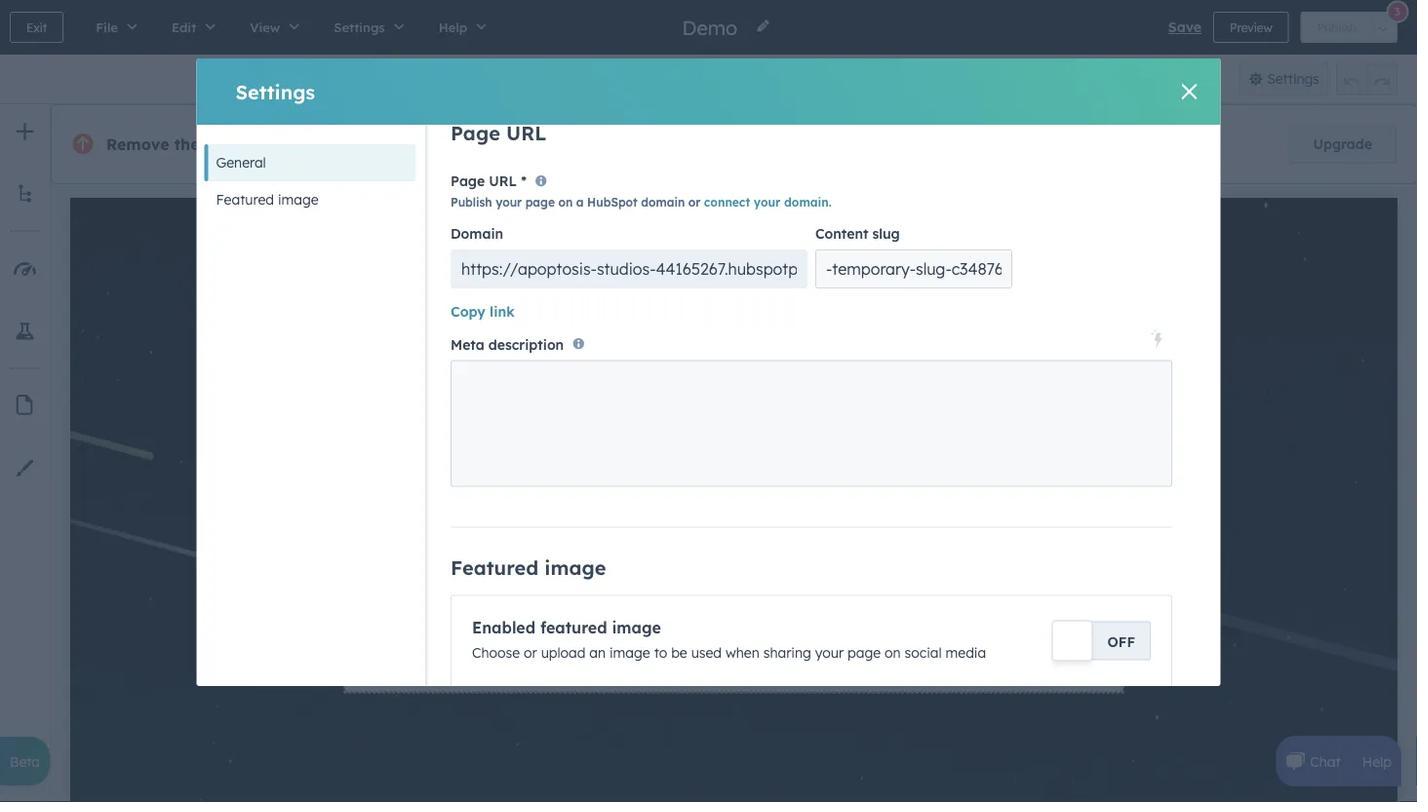 Task type: locate. For each thing, give the bounding box(es) containing it.
0 horizontal spatial page
[[525, 195, 555, 209]]

url left premium
[[506, 121, 546, 145]]

link
[[489, 303, 514, 321]]

remove
[[106, 135, 169, 154]]

premium
[[584, 136, 641, 153]]

1 horizontal spatial or
[[688, 195, 700, 209]]

0 vertical spatial publish
[[1318, 20, 1357, 35]]

upload
[[541, 644, 585, 661]]

None field
[[681, 14, 744, 40]]

1 vertical spatial publish
[[450, 195, 492, 209]]

group down publish group
[[1337, 62, 1398, 96]]

content slug
[[815, 225, 900, 242]]

save button
[[1169, 16, 1202, 39]]

featured
[[216, 191, 274, 208], [450, 556, 538, 580]]

2 page url from the top
[[450, 173, 517, 190]]

image
[[278, 191, 319, 208], [544, 556, 606, 580], [612, 618, 661, 637], [609, 644, 650, 661]]

or
[[688, 195, 700, 209], [523, 644, 537, 661]]

0 vertical spatial page url
[[450, 121, 546, 145]]

0 horizontal spatial group
[[665, 62, 742, 96]]

publish your page on a hubspot domain or connect your domain.
[[450, 195, 831, 209]]

page down pages.
[[450, 173, 485, 190]]

1 vertical spatial featured image
[[450, 556, 606, 580]]

settings
[[1268, 70, 1320, 87], [236, 80, 315, 104]]

hubspot right the
[[205, 135, 273, 154]]

1 horizontal spatial hubspot
[[587, 195, 637, 209]]

landing
[[403, 135, 463, 154]]

content
[[815, 225, 868, 242]]

when
[[725, 644, 759, 661]]

settings down preview button
[[1268, 70, 1320, 87]]

off
[[1107, 634, 1135, 651]]

1 horizontal spatial publish
[[1318, 20, 1357, 35]]

with
[[702, 136, 729, 153]]

exit link
[[10, 12, 64, 43]]

1 horizontal spatial settings
[[1268, 70, 1320, 87]]

featured up enabled
[[450, 556, 538, 580]]

3
[[1395, 5, 1401, 19]]

group up with
[[665, 62, 742, 96]]

exit
[[26, 20, 47, 35]]

meta
[[450, 336, 484, 353]]

settings inside button
[[1268, 70, 1320, 87]]

0 horizontal spatial featured
[[216, 191, 274, 208]]

0 horizontal spatial or
[[523, 644, 537, 661]]

0 vertical spatial page
[[525, 195, 555, 209]]

1 horizontal spatial page
[[847, 644, 881, 661]]

None text field
[[450, 360, 1172, 487]]

1 vertical spatial page
[[450, 173, 485, 190]]

on left a
[[558, 195, 573, 209]]

featured image down general
[[216, 191, 319, 208]]

2 group from the left
[[1337, 62, 1398, 96]]

0 vertical spatial featured
[[216, 191, 274, 208]]

description
[[488, 336, 564, 353]]

page left unlock on the left of the page
[[450, 121, 500, 145]]

close image
[[1182, 84, 1198, 100]]

featured image button
[[204, 181, 416, 219]]

featured down general
[[216, 191, 274, 208]]

publish up domain
[[450, 195, 492, 209]]

Content slug text field
[[815, 250, 1012, 289]]

beta button
[[0, 738, 50, 786]]

preview
[[1230, 20, 1273, 35]]

settings up logo
[[236, 80, 315, 104]]

url
[[506, 121, 546, 145], [489, 173, 517, 190]]

to
[[654, 644, 667, 661]]

unlock
[[536, 136, 580, 153]]

1 vertical spatial page url
[[450, 173, 517, 190]]

connect
[[704, 195, 750, 209]]

1 vertical spatial page
[[847, 644, 881, 661]]

0 vertical spatial or
[[688, 195, 700, 209]]

publish for publish your page on a hubspot domain or connect your domain.
[[450, 195, 492, 209]]

1 horizontal spatial on
[[885, 644, 901, 661]]

publish inside button
[[1318, 20, 1357, 35]]

page left a
[[525, 195, 555, 209]]

featured image up enabled
[[450, 556, 606, 580]]

unlock premium features with crm suite starter.
[[536, 136, 849, 153]]

or left upload
[[523, 644, 537, 661]]

0 horizontal spatial featured image
[[216, 191, 319, 208]]

copy link button
[[450, 301, 514, 324]]

0 vertical spatial featured image
[[216, 191, 319, 208]]

features
[[645, 136, 698, 153]]

your right sharing
[[815, 644, 844, 661]]

1 horizontal spatial group
[[1337, 62, 1398, 96]]

1 vertical spatial on
[[885, 644, 901, 661]]

0 horizontal spatial on
[[558, 195, 573, 209]]

1 vertical spatial hubspot
[[587, 195, 637, 209]]

none text field inside dialog
[[450, 360, 1172, 487]]

page url
[[450, 121, 546, 145], [450, 173, 517, 190]]

on
[[558, 195, 573, 209], [885, 644, 901, 661]]

your inside "enabled featured image choose or upload an image to be used when sharing your page on social media"
[[815, 644, 844, 661]]

choose
[[472, 644, 520, 661]]

page inside "enabled featured image choose or upload an image to be used when sharing your page on social media"
[[847, 644, 881, 661]]

page
[[525, 195, 555, 209], [847, 644, 881, 661]]

on left the social
[[885, 644, 901, 661]]

image up the to
[[612, 618, 661, 637]]

publish up settings button
[[1318, 20, 1357, 35]]

1 page url from the top
[[450, 121, 546, 145]]

group
[[665, 62, 742, 96], [1337, 62, 1398, 96]]

featured image
[[216, 191, 319, 208], [450, 556, 606, 580]]

1 vertical spatial or
[[523, 644, 537, 661]]

1 horizontal spatial featured
[[450, 556, 538, 580]]

an
[[589, 644, 605, 661]]

hubspot right a
[[587, 195, 637, 209]]

1 vertical spatial url
[[489, 173, 517, 190]]

or right domain
[[688, 195, 700, 209]]

url down pages.
[[489, 173, 517, 190]]

dialog
[[197, 0, 1221, 726]]

0 horizontal spatial hubspot
[[205, 135, 273, 154]]

image down general button
[[278, 191, 319, 208]]

0 horizontal spatial publish
[[450, 195, 492, 209]]

upgrade
[[1314, 136, 1373, 153]]

hubspot
[[205, 135, 273, 154], [587, 195, 637, 209]]

used
[[691, 644, 722, 661]]

or inside "enabled featured image choose or upload an image to be used when sharing your page on social media"
[[523, 644, 537, 661]]

publish
[[1318, 20, 1357, 35], [450, 195, 492, 209]]

0 vertical spatial page
[[450, 121, 500, 145]]

page
[[450, 121, 500, 145], [450, 173, 485, 190]]

your
[[361, 135, 398, 154], [495, 195, 522, 209], [753, 195, 780, 209], [815, 644, 844, 661]]

page left the social
[[847, 644, 881, 661]]



Task type: describe. For each thing, give the bounding box(es) containing it.
publish button
[[1301, 12, 1374, 43]]

starter.
[[802, 136, 849, 153]]

the
[[174, 135, 200, 154]]

0 vertical spatial hubspot
[[205, 135, 273, 154]]

enabled featured image choose or upload an image to be used when sharing your page on social media
[[472, 618, 986, 661]]

1 page from the top
[[450, 121, 500, 145]]

your right from
[[361, 135, 398, 154]]

your right the connect
[[753, 195, 780, 209]]

enabled
[[472, 618, 535, 637]]

save
[[1169, 19, 1202, 36]]

featured inside button
[[216, 191, 274, 208]]

featured image inside button
[[216, 191, 319, 208]]

crm
[[732, 136, 762, 153]]

slug
[[872, 225, 900, 242]]

upgrade link
[[1289, 125, 1397, 164]]

Domain text field
[[450, 250, 807, 289]]

1 group from the left
[[665, 62, 742, 96]]

pages.
[[468, 135, 520, 154]]

1 horizontal spatial featured image
[[450, 556, 606, 580]]

image left the to
[[609, 644, 650, 661]]

a
[[576, 195, 583, 209]]

0 horizontal spatial settings
[[236, 80, 315, 104]]

0 vertical spatial on
[[558, 195, 573, 209]]

copy link
[[450, 303, 514, 321]]

featured
[[540, 618, 607, 637]]

general
[[216, 154, 266, 171]]

from
[[318, 135, 356, 154]]

remove the hubspot logo from your landing pages.
[[106, 135, 520, 154]]

preview button
[[1214, 12, 1290, 43]]

help
[[1363, 753, 1392, 771]]

logo
[[278, 135, 313, 154]]

image up featured
[[544, 556, 606, 580]]

connect your domain. link
[[704, 195, 831, 209]]

domain
[[641, 195, 685, 209]]

1 vertical spatial featured
[[450, 556, 538, 580]]

image inside featured image button
[[278, 191, 319, 208]]

your up domain
[[495, 195, 522, 209]]

be
[[671, 644, 687, 661]]

sharing
[[763, 644, 811, 661]]

domain
[[450, 225, 503, 242]]

meta description
[[450, 336, 564, 353]]

copy
[[450, 303, 485, 321]]

domain.
[[784, 195, 831, 209]]

suite
[[766, 136, 799, 153]]

0 vertical spatial url
[[506, 121, 546, 145]]

social
[[904, 644, 942, 661]]

publish for publish
[[1318, 20, 1357, 35]]

general button
[[204, 144, 416, 181]]

on inside "enabled featured image choose or upload an image to be used when sharing your page on social media"
[[885, 644, 901, 661]]

publish group
[[1301, 12, 1398, 43]]

2 page from the top
[[450, 173, 485, 190]]

dialog containing settings
[[197, 0, 1221, 726]]

beta
[[10, 753, 40, 771]]

settings button
[[1240, 62, 1329, 96]]

chat
[[1311, 753, 1341, 771]]

media
[[945, 644, 986, 661]]



Task type: vqa. For each thing, say whether or not it's contained in the screenshot.
featured
yes



